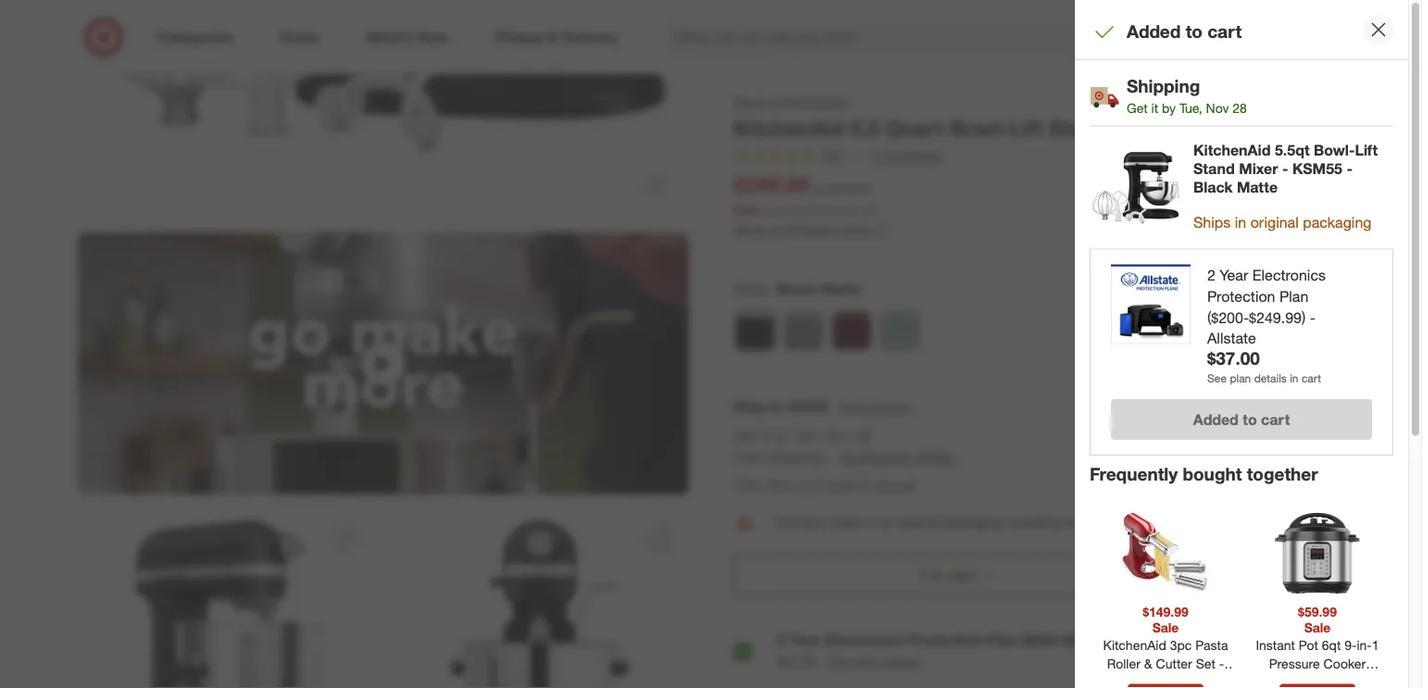 Task type: vqa. For each thing, say whether or not it's contained in the screenshot.
Jurassic World Legacy Tyrannosaurus Rex Ambush Toy Vehicle and Action Figure Set
no



Task type: describe. For each thing, give the bounding box(es) containing it.
2 for see
[[1207, 266, 1216, 284]]

electronics for ·
[[825, 631, 904, 649]]

details inside '2 year electronics protection plan ($200-$249.99) - allstate $37.00 see plan details in cart'
[[1254, 371, 1287, 385]]

pressure
[[1269, 655, 1320, 671]]

sale inside $249.99 reg $449.99 sale save $ 200.00 ( 44 % off )
[[733, 201, 760, 218]]

mixer inside kitchenaid 5.5qt bowl-lift stand mixer - ksm55 - black matte
[[1239, 160, 1278, 178]]

in right ships
[[1235, 213, 1247, 231]]

bundle
[[1297, 674, 1338, 688]]

5.5
[[850, 115, 880, 141]]

· for $249.99)
[[820, 652, 824, 670]]

$59.99
[[1298, 603, 1337, 620]]

0 horizontal spatial original
[[896, 514, 938, 530]]

original inside dialog
[[1251, 213, 1299, 231]]

all
[[768, 94, 780, 110]]

sale for $149.99 sale kitchenaid 3pc pasta roller & cutter set - ksmpra
[[1153, 620, 1179, 636]]

save
[[764, 203, 786, 217]]

ships
[[831, 514, 861, 530]]

what's
[[1064, 514, 1100, 530]]

off
[[861, 203, 874, 217]]

this for this item ships in its original packaging, revealing what's inside. · details
[[774, 514, 798, 530]]

$
[[789, 203, 795, 217]]

see inside 2 year electronics protection plan ($200-$249.99) - allstate $37.00 · see plan details
[[829, 653, 851, 670]]

ksm55 inside shop all kitchenaid kitchenaid 5.5 quart bowl-lift stand mixer - ksm55
[[1191, 115, 1263, 141]]

inside.
[[1104, 514, 1141, 530]]

purchased
[[771, 222, 832, 238]]

2 for ·
[[778, 631, 786, 649]]

pasta
[[1196, 637, 1228, 653]]

1 horizontal spatial to
[[1186, 21, 1203, 42]]

when
[[733, 222, 767, 238]]

black inside kitchenaid 5.5qt bowl-lift stand mixer - ksm55 - black matte
[[1194, 178, 1233, 196]]

ksmpra
[[1139, 674, 1193, 688]]

in left its on the bottom right of the page
[[865, 514, 875, 530]]

kitchenaid inside $149.99 sale kitchenaid 3pc pasta roller & cutter set - ksmpra
[[1103, 637, 1167, 653]]

instant
[[1256, 637, 1295, 653]]

shop all kitchenaid kitchenaid 5.5 quart bowl-lift stand mixer - ksm55
[[733, 94, 1263, 141]]

year for see
[[1220, 266, 1248, 284]]

dialog containing added to cart
[[1075, 0, 1422, 688]]

4 questions
[[873, 147, 942, 164]]

44
[[835, 203, 847, 217]]

to inside "button"
[[1243, 410, 1257, 428]]

tue, inside shipping get it by tue, nov 28
[[1180, 100, 1203, 116]]

frequently
[[1090, 463, 1178, 484]]

cart inside "button"
[[1261, 410, 1290, 428]]

($200- for see
[[1207, 308, 1249, 326]]

40506
[[787, 398, 828, 416]]

edit
[[840, 399, 863, 415]]

$249.99 reg $449.99 sale save $ 200.00 ( 44 % off )
[[733, 172, 877, 218]]

kitchenaid 5.5 quart bowl-lift stand mixer - ksm55, 4 of 10 image
[[391, 510, 689, 688]]

exclusions apply. link
[[841, 448, 956, 466]]

lift inside shop all kitchenaid kitchenaid 5.5 quart bowl-lift stand mixer - ksm55
[[1010, 115, 1043, 141]]

1
[[1372, 637, 1379, 653]]

- inside shop all kitchenaid kitchenaid 5.5 quart bowl-lift stand mixer - ksm55
[[1176, 115, 1185, 141]]

2 year electronics protection plan ($200-$249.99) - allstate $37.00 see plan details in cart
[[1207, 266, 1326, 385]]

in-
[[1357, 637, 1372, 653]]

kitchenaid 5.5 quart bowl-lift stand mixer - ksm55, 3 of 10 image
[[78, 510, 376, 688]]

this item isn't sold in stores
[[733, 476, 917, 494]]

get it by tue, nov 28 free shipping - exclusions apply.
[[733, 427, 956, 466]]

instant pot 6qt 9-in-1 pressure cooker bundle image
[[1271, 507, 1364, 600]]

details
[[1152, 514, 1192, 530]]

kitchenaid 3pc pasta roller & cutter set - ksmpra image
[[1120, 507, 1212, 600]]

lift inside kitchenaid 5.5qt bowl-lift stand mixer - ksm55 - black matte
[[1355, 141, 1378, 159]]

1 vertical spatial black
[[777, 279, 816, 298]]

black matte image
[[736, 311, 775, 350]]

added to cart inside "button"
[[1193, 410, 1290, 428]]

2 year electronics protection plan ($200-$249.99) - allstate $37.00 · see plan details
[[778, 631, 1188, 670]]

item for ships
[[802, 514, 827, 530]]

nov inside get it by tue, nov 28 free shipping - exclusions apply.
[[824, 427, 850, 445]]

contour silver image
[[784, 311, 823, 350]]

ships
[[1194, 213, 1231, 231]]

packaging,
[[941, 514, 1004, 530]]

shipping
[[1127, 75, 1200, 96]]

together
[[1247, 463, 1318, 484]]

sold
[[828, 476, 856, 494]]

cooker
[[1324, 655, 1366, 671]]

stand inside kitchenaid 5.5qt bowl-lift stand mixer - ksm55 - black matte
[[1194, 160, 1235, 178]]

empire red image
[[832, 311, 871, 350]]

kitchenaid up 285 'link'
[[733, 115, 844, 141]]

exclusions
[[841, 448, 912, 466]]

4
[[873, 147, 880, 164]]

set
[[1196, 655, 1216, 671]]

location
[[867, 399, 912, 415]]

isn't
[[798, 476, 824, 494]]

shop
[[733, 94, 764, 110]]

$249.99) for ·
[[1064, 631, 1121, 649]]

see plan details button
[[829, 652, 921, 671]]

0 vertical spatial added
[[1127, 21, 1181, 42]]

item for isn't
[[765, 476, 794, 494]]

($200- for ·
[[1021, 631, 1064, 649]]

kitchenaid 5.5 quart bowl-lift stand mixer - ksm55, 2 of 10, play video image
[[78, 232, 689, 495]]

by inside shipping get it by tue, nov 28
[[1162, 100, 1176, 116]]

5.5qt
[[1275, 141, 1310, 159]]

quart
[[886, 115, 944, 141]]

electronics for see
[[1253, 266, 1326, 284]]

285
[[820, 147, 842, 164]]

plan inside '2 year electronics protection plan ($200-$249.99) - allstate $37.00 see plan details in cart'
[[1230, 371, 1251, 385]]

shipping
[[767, 448, 823, 466]]

details inside 2 year electronics protection plan ($200-$249.99) - allstate $37.00 · see plan details
[[883, 653, 921, 670]]

search button
[[1112, 17, 1157, 61]]

in inside '2 year electronics protection plan ($200-$249.99) - allstate $37.00 see plan details in cart'
[[1290, 371, 1299, 385]]

color
[[733, 279, 769, 298]]

by inside get it by tue, nov 28 free shipping - exclusions apply.
[[774, 427, 790, 445]]



Task type: locate. For each thing, give the bounding box(es) containing it.
plan for ·
[[986, 631, 1017, 649]]

0 vertical spatial stand
[[1048, 115, 1108, 141]]

get down shipping
[[1127, 100, 1148, 116]]

1 horizontal spatial it
[[1152, 100, 1159, 116]]

6qt
[[1322, 637, 1341, 653]]

1 horizontal spatial allstate
[[1207, 329, 1256, 347]]

($200- inside 2 year electronics protection plan ($200-$249.99) - allstate $37.00 · see plan details
[[1021, 631, 1064, 649]]

plan inside 2 year electronics protection plan ($200-$249.99) - allstate $37.00 · see plan details
[[986, 631, 1017, 649]]

1 horizontal spatial matte
[[1237, 178, 1278, 196]]

1 vertical spatial get
[[733, 427, 757, 445]]

stand inside shop all kitchenaid kitchenaid 5.5 quart bowl-lift stand mixer - ksm55
[[1048, 115, 1108, 141]]

apply.
[[916, 448, 956, 466]]

protection down ships
[[1207, 287, 1276, 305]]

$249.99)
[[1249, 308, 1306, 326], [1064, 631, 1121, 649]]

it
[[1152, 100, 1159, 116], [762, 427, 770, 445]]

added up bought
[[1193, 410, 1239, 428]]

1 vertical spatial item
[[802, 514, 827, 530]]

28 up kitchenaid 5.5qt bowl-lift stand mixer - ksm55 - black matte
[[1233, 100, 1247, 116]]

added inside "button"
[[1193, 410, 1239, 428]]

ksm55 inside kitchenaid 5.5qt bowl-lift stand mixer - ksm55 - black matte
[[1293, 160, 1343, 178]]

1 horizontal spatial electronics
[[1253, 266, 1326, 284]]

added
[[1127, 21, 1181, 42], [1193, 410, 1239, 428]]

($200- inside '2 year electronics protection plan ($200-$249.99) - allstate $37.00 see plan details in cart'
[[1207, 308, 1249, 326]]

cutter
[[1156, 655, 1192, 671]]

ksm55
[[1191, 115, 1263, 141], [1293, 160, 1343, 178]]

its
[[879, 514, 892, 530]]

electronics up see plan details button at the bottom right of the page
[[825, 631, 904, 649]]

1 horizontal spatial added
[[1193, 410, 1239, 428]]

1 horizontal spatial details
[[1254, 371, 1287, 385]]

stand up ships
[[1194, 160, 1235, 178]]

9-
[[1345, 637, 1357, 653]]

sale for $59.99 sale instant pot 6qt 9-in-1 pressure cooker bundle
[[1304, 620, 1331, 636]]

bowl- right the 5.5qt on the right top of page
[[1314, 141, 1355, 159]]

28 inside shipping get it by tue, nov 28
[[1233, 100, 1247, 116]]

protection for see
[[1207, 287, 1276, 305]]

4 questions link
[[864, 145, 942, 166]]

to up the together
[[1243, 410, 1257, 428]]

1 vertical spatial protection
[[909, 631, 982, 649]]

protection inside 2 year electronics protection plan ($200-$249.99) - allstate $37.00 · see plan details
[[909, 631, 982, 649]]

matte inside kitchenaid 5.5qt bowl-lift stand mixer - ksm55 - black matte
[[1237, 178, 1278, 196]]

ship to 40506
[[733, 398, 828, 416]]

lift
[[1010, 115, 1043, 141], [1355, 141, 1378, 159]]

2
[[1207, 266, 1216, 284], [778, 631, 786, 649]]

electronics inside 2 year electronics protection plan ($200-$249.99) - allstate $37.00 · see plan details
[[825, 631, 904, 649]]

added to cart up bought
[[1193, 410, 1290, 428]]

get up free
[[733, 427, 757, 445]]

item
[[765, 476, 794, 494], [802, 514, 827, 530]]

1 vertical spatial this
[[774, 514, 798, 530]]

questions
[[883, 147, 942, 164]]

1 horizontal spatial 2
[[1207, 266, 1216, 284]]

· left see plan details button at the bottom right of the page
[[820, 652, 824, 670]]

1 horizontal spatial lift
[[1355, 141, 1378, 159]]

kitchenaid 5.5 quart bowl-lift stand mixer - ksm55, 1 of 10 image
[[78, 0, 689, 218]]

plan
[[1230, 371, 1251, 385], [855, 653, 880, 670]]

cart up shipping get it by tue, nov 28
[[1208, 21, 1242, 42]]

1 horizontal spatial black
[[1194, 178, 1233, 196]]

allstate for ·
[[1135, 631, 1188, 649]]

$37.00 up 'added to cart' "button"
[[1207, 347, 1260, 369]]

0 horizontal spatial matte
[[820, 279, 861, 298]]

cart inside '2 year electronics protection plan ($200-$249.99) - allstate $37.00 see plan details in cart'
[[1302, 371, 1322, 385]]

ice image
[[881, 311, 920, 350]]

frequently bought together
[[1090, 463, 1318, 484]]

1 vertical spatial $37.00
[[778, 653, 817, 670]]

0 vertical spatial allstate
[[1207, 329, 1256, 347]]

0 horizontal spatial tue,
[[794, 427, 820, 445]]

this down free
[[733, 476, 761, 494]]

tue, up shipping
[[794, 427, 820, 445]]

cart up the together
[[1261, 410, 1290, 428]]

$37.00 for see
[[1207, 347, 1260, 369]]

0 vertical spatial plan
[[1230, 371, 1251, 385]]

allstate up cutter in the right of the page
[[1135, 631, 1188, 649]]

electronics down ships in original packaging on the top right of page
[[1253, 266, 1326, 284]]

see
[[1207, 371, 1227, 385], [829, 653, 851, 670]]

added to cart up shipping
[[1127, 21, 1242, 42]]

to right search
[[1186, 21, 1203, 42]]

dialog
[[1075, 0, 1422, 688]]

sale up 3pc at the bottom right of page
[[1153, 620, 1179, 636]]

2 horizontal spatial cart
[[1302, 371, 1322, 385]]

0 horizontal spatial ·
[[820, 652, 824, 670]]

protection up see plan details button at the bottom right of the page
[[909, 631, 982, 649]]

1 horizontal spatial ·
[[1145, 514, 1148, 530]]

What can we help you find? suggestions appear below search field
[[664, 17, 1125, 57]]

1 horizontal spatial plan
[[1280, 287, 1309, 305]]

0 horizontal spatial get
[[733, 427, 757, 445]]

$449.99
[[831, 182, 871, 195]]

1 horizontal spatial stand
[[1194, 160, 1235, 178]]

bowl-
[[950, 115, 1010, 141], [1314, 141, 1355, 159]]

added to cart button
[[1111, 399, 1372, 440]]

it down shipping
[[1152, 100, 1159, 116]]

it up free
[[762, 427, 770, 445]]

0 horizontal spatial 28
[[854, 427, 871, 445]]

0 horizontal spatial added
[[1127, 21, 1181, 42]]

electronics inside '2 year electronics protection plan ($200-$249.99) - allstate $37.00 see plan details in cart'
[[1253, 266, 1326, 284]]

2 horizontal spatial sale
[[1304, 620, 1331, 636]]

0 vertical spatial 28
[[1233, 100, 1247, 116]]

0 vertical spatial nov
[[1206, 100, 1229, 116]]

black up contour silver icon at the right of page
[[777, 279, 816, 298]]

0 vertical spatial plan
[[1280, 287, 1309, 305]]

bowl- inside kitchenaid 5.5qt bowl-lift stand mixer - ksm55 - black matte
[[1314, 141, 1355, 159]]

$37.00 left see plan details button at the bottom right of the page
[[778, 653, 817, 670]]

0 vertical spatial protection
[[1207, 287, 1276, 305]]

details link
[[1152, 514, 1192, 530]]

0 vertical spatial bowl-
[[950, 115, 1010, 141]]

shipping get it by tue, nov 28
[[1127, 75, 1247, 116]]

0 vertical spatial ·
[[1145, 514, 1148, 530]]

1 vertical spatial nov
[[824, 427, 850, 445]]

1 horizontal spatial protection
[[1207, 287, 1276, 305]]

pot
[[1299, 637, 1319, 653]]

added up shipping
[[1127, 21, 1181, 42]]

$59.99 sale instant pot 6qt 9-in-1 pressure cooker bundle
[[1256, 603, 1379, 688]]

0 horizontal spatial item
[[765, 476, 794, 494]]

$149.99
[[1143, 603, 1189, 620]]

0 horizontal spatial $249.99)
[[1064, 631, 1121, 649]]

sale inside $59.99 sale instant pot 6qt 9-in-1 pressure cooker bundle
[[1304, 620, 1331, 636]]

2 inside '2 year electronics protection plan ($200-$249.99) - allstate $37.00 see plan details in cart'
[[1207, 266, 1216, 284]]

by
[[1162, 100, 1176, 116], [774, 427, 790, 445]]

2 horizontal spatial to
[[1243, 410, 1257, 428]]

1 vertical spatial stand
[[1194, 160, 1235, 178]]

0 horizontal spatial to
[[769, 398, 783, 416]]

get inside shipping get it by tue, nov 28
[[1127, 100, 1148, 116]]

0 vertical spatial mixer
[[1114, 115, 1170, 141]]

28 inside get it by tue, nov 28 free shipping - exclusions apply.
[[854, 427, 871, 445]]

original right its on the bottom right of the page
[[896, 514, 938, 530]]

in right sold
[[860, 476, 872, 494]]

1 vertical spatial ·
[[820, 652, 824, 670]]

1 vertical spatial plan
[[855, 653, 880, 670]]

0 vertical spatial get
[[1127, 100, 1148, 116]]

0 horizontal spatial stand
[[1048, 115, 1108, 141]]

($200-
[[1207, 308, 1249, 326], [1021, 631, 1064, 649]]

roller
[[1107, 655, 1141, 671]]

in
[[1235, 213, 1247, 231], [1290, 371, 1299, 385], [860, 476, 872, 494], [865, 514, 875, 530]]

0 vertical spatial cart
[[1208, 21, 1242, 42]]

free
[[733, 448, 763, 466]]

)
[[874, 203, 877, 217]]

original down kitchenaid 5.5qt bowl-lift stand mixer - ksm55 - black matte
[[1251, 213, 1299, 231]]

$149.99 sale kitchenaid 3pc pasta roller & cutter set - ksmpra
[[1103, 603, 1228, 688]]

it inside get it by tue, nov 28 free shipping - exclusions apply.
[[762, 427, 770, 445]]

0 horizontal spatial mixer
[[1114, 115, 1170, 141]]

stand up kitchenaid 5.5qt bowl-lift stand mixer - ksm55 - black matte image
[[1048, 115, 1108, 141]]

0 vertical spatial $37.00
[[1207, 347, 1260, 369]]

28 up exclusions
[[854, 427, 871, 445]]

$37.00 inside '2 year electronics protection plan ($200-$249.99) - allstate $37.00 see plan details in cart'
[[1207, 347, 1260, 369]]

1 vertical spatial cart
[[1302, 371, 1322, 385]]

online
[[836, 222, 871, 238]]

$37.00 for ·
[[778, 653, 817, 670]]

0 horizontal spatial nov
[[824, 427, 850, 445]]

0 horizontal spatial bowl-
[[950, 115, 1010, 141]]

1 vertical spatial electronics
[[825, 631, 904, 649]]

to
[[1186, 21, 1203, 42], [769, 398, 783, 416], [1243, 410, 1257, 428]]

&
[[1144, 655, 1153, 671]]

$249.99) for see
[[1249, 308, 1306, 326]]

get
[[1127, 100, 1148, 116], [733, 427, 757, 445]]

ksm55 down the 5.5qt on the right top of page
[[1293, 160, 1343, 178]]

mixer
[[1114, 115, 1170, 141], [1239, 160, 1278, 178]]

0 horizontal spatial allstate
[[1135, 631, 1188, 649]]

$37.00 inside 2 year electronics protection plan ($200-$249.99) - allstate $37.00 · see plan details
[[778, 653, 817, 670]]

tue, inside get it by tue, nov 28 free shipping - exclusions apply.
[[794, 427, 820, 445]]

0 vertical spatial $249.99)
[[1249, 308, 1306, 326]]

1 vertical spatial 2
[[778, 631, 786, 649]]

ship
[[733, 398, 765, 416]]

0 horizontal spatial see
[[829, 653, 851, 670]]

plan
[[1280, 287, 1309, 305], [986, 631, 1017, 649]]

year for ·
[[790, 631, 821, 649]]

0 horizontal spatial year
[[790, 631, 821, 649]]

when purchased online
[[733, 222, 871, 238]]

$249.99) inside 2 year electronics protection plan ($200-$249.99) - allstate $37.00 · see plan details
[[1064, 631, 1121, 649]]

plan for see
[[1280, 287, 1309, 305]]

0 vertical spatial black
[[1194, 178, 1233, 196]]

0 horizontal spatial by
[[774, 427, 790, 445]]

(
[[832, 203, 835, 217]]

sale inside $149.99 sale kitchenaid 3pc pasta roller & cutter set - ksmpra
[[1153, 620, 1179, 636]]

- inside get it by tue, nov 28 free shipping - exclusions apply.
[[828, 448, 833, 466]]

0 horizontal spatial it
[[762, 427, 770, 445]]

kitchenaid left the 5.5qt on the right top of page
[[1194, 141, 1271, 159]]

1 vertical spatial lift
[[1355, 141, 1378, 159]]

this item ships in its original packaging, revealing what's inside. · details
[[774, 514, 1192, 530]]

-
[[1176, 115, 1185, 141], [1282, 160, 1289, 178], [1347, 160, 1353, 178], [1310, 308, 1316, 326], [828, 448, 833, 466], [1125, 631, 1131, 649], [1219, 655, 1224, 671]]

added to cart
[[1127, 21, 1242, 42], [1193, 410, 1290, 428]]

allstate inside 2 year electronics protection plan ($200-$249.99) - allstate $37.00 · see plan details
[[1135, 631, 1188, 649]]

this for this item isn't sold in stores
[[733, 476, 761, 494]]

$249.99
[[733, 172, 809, 198]]

it inside shipping get it by tue, nov 28
[[1152, 100, 1159, 116]]

get inside get it by tue, nov 28 free shipping - exclusions apply.
[[733, 427, 757, 445]]

0 vertical spatial item
[[765, 476, 794, 494]]

matte up ships in original packaging on the top right of page
[[1237, 178, 1278, 196]]

0 vertical spatial this
[[733, 476, 761, 494]]

matte up empire red image
[[820, 279, 861, 298]]

1 vertical spatial bowl-
[[1314, 141, 1355, 159]]

kitchenaid inside kitchenaid 5.5qt bowl-lift stand mixer - ksm55 - black matte
[[1194, 141, 1271, 159]]

cart up 'added to cart' "button"
[[1302, 371, 1322, 385]]

0 horizontal spatial ksm55
[[1191, 115, 1263, 141]]

0 horizontal spatial $37.00
[[778, 653, 817, 670]]

by up shipping
[[774, 427, 790, 445]]

%
[[847, 203, 858, 217]]

1 vertical spatial tue,
[[794, 427, 820, 445]]

original
[[1251, 213, 1299, 231], [896, 514, 938, 530]]

0 horizontal spatial details
[[883, 653, 921, 670]]

1 vertical spatial it
[[762, 427, 770, 445]]

see inside '2 year electronics protection plan ($200-$249.99) - allstate $37.00 see plan details in cart'
[[1207, 371, 1227, 385]]

nov inside shipping get it by tue, nov 28
[[1206, 100, 1229, 116]]

$249.99) inside '2 year electronics protection plan ($200-$249.99) - allstate $37.00 see plan details in cart'
[[1249, 308, 1306, 326]]

bowl- inside shop all kitchenaid kitchenaid 5.5 quart bowl-lift stand mixer - ksm55
[[950, 115, 1010, 141]]

allstate for see
[[1207, 329, 1256, 347]]

200.00
[[795, 203, 829, 217]]

0 horizontal spatial plan
[[855, 653, 880, 670]]

285 link
[[733, 145, 861, 168]]

1 vertical spatial added to cart
[[1193, 410, 1290, 428]]

0 vertical spatial added to cart
[[1127, 21, 1242, 42]]

· inside 2 year electronics protection plan ($200-$249.99) - allstate $37.00 · see plan details
[[820, 652, 824, 670]]

1 vertical spatial $249.99)
[[1064, 631, 1121, 649]]

- inside $149.99 sale kitchenaid 3pc pasta roller & cutter set - ksmpra
[[1219, 655, 1224, 671]]

1 horizontal spatial 28
[[1233, 100, 1247, 116]]

·
[[1145, 514, 1148, 530], [820, 652, 824, 670]]

0 horizontal spatial ($200-
[[1021, 631, 1064, 649]]

mixer inside shop all kitchenaid kitchenaid 5.5 quart bowl-lift stand mixer - ksm55
[[1114, 115, 1170, 141]]

protection inside '2 year electronics protection plan ($200-$249.99) - allstate $37.00 see plan details in cart'
[[1207, 287, 1276, 305]]

black up ships
[[1194, 178, 1233, 196]]

1 vertical spatial matte
[[820, 279, 861, 298]]

packaging
[[1303, 213, 1372, 231]]

3pc
[[1170, 637, 1192, 653]]

plan inside 2 year electronics protection plan ($200-$249.99) - allstate $37.00 · see plan details
[[855, 653, 880, 670]]

by down shipping
[[1162, 100, 1176, 116]]

0 horizontal spatial cart
[[1208, 21, 1242, 42]]

0 horizontal spatial 2
[[778, 631, 786, 649]]

1 horizontal spatial $249.99)
[[1249, 308, 1306, 326]]

0 vertical spatial see
[[1207, 371, 1227, 385]]

2 inside 2 year electronics protection plan ($200-$249.99) - allstate $37.00 · see plan details
[[778, 631, 786, 649]]

1 horizontal spatial sale
[[1153, 620, 1179, 636]]

revealing
[[1008, 514, 1060, 530]]

allstate up 'added to cart' "button"
[[1207, 329, 1256, 347]]

stand
[[1048, 115, 1108, 141], [1194, 160, 1235, 178]]

nov up kitchenaid 5.5qt bowl-lift stand mixer - ksm55 - black matte
[[1206, 100, 1229, 116]]

cart
[[1208, 21, 1242, 42], [1302, 371, 1322, 385], [1261, 410, 1290, 428]]

1 horizontal spatial get
[[1127, 100, 1148, 116]]

1 horizontal spatial year
[[1220, 266, 1248, 284]]

black
[[1194, 178, 1233, 196], [777, 279, 816, 298]]

0 horizontal spatial sale
[[733, 201, 760, 218]]

0 vertical spatial ($200-
[[1207, 308, 1249, 326]]

0 vertical spatial by
[[1162, 100, 1176, 116]]

0 horizontal spatial plan
[[986, 631, 1017, 649]]

plan inside '2 year electronics protection plan ($200-$249.99) - allstate $37.00 see plan details in cart'
[[1280, 287, 1309, 305]]

kitchenaid up 'roller'
[[1103, 637, 1167, 653]]

kitchenaid 5.5qt bowl-lift stand mixer - ksm55 - black matte
[[1194, 141, 1378, 196]]

bowl- right quart
[[950, 115, 1010, 141]]

bought
[[1183, 463, 1242, 484]]

mixer down shipping
[[1114, 115, 1170, 141]]

None checkbox
[[733, 643, 752, 661]]

item left isn't
[[765, 476, 794, 494]]

edit location
[[840, 399, 912, 415]]

color black matte
[[733, 279, 861, 298]]

1 horizontal spatial plan
[[1230, 371, 1251, 385]]

kitchenaid
[[784, 94, 847, 110], [733, 115, 844, 141], [1194, 141, 1271, 159], [1103, 637, 1167, 653]]

tue,
[[1180, 100, 1203, 116], [794, 427, 820, 445]]

this down isn't
[[774, 514, 798, 530]]

item left ships in the bottom of the page
[[802, 514, 827, 530]]

sale up when
[[733, 201, 760, 218]]

search
[[1112, 30, 1157, 48]]

1 horizontal spatial original
[[1251, 213, 1299, 231]]

edit location button
[[839, 397, 913, 418]]

mixer down the 5.5qt on the right top of page
[[1239, 160, 1278, 178]]

1 horizontal spatial tue,
[[1180, 100, 1203, 116]]

stores
[[876, 476, 917, 494]]

1 vertical spatial mixer
[[1239, 160, 1278, 178]]

reg
[[812, 182, 828, 195]]

- inside '2 year electronics protection plan ($200-$249.99) - allstate $37.00 see plan details in cart'
[[1310, 308, 1316, 326]]

to right ship
[[769, 398, 783, 416]]

· right inside.
[[1145, 514, 1148, 530]]

allstate inside '2 year electronics protection plan ($200-$249.99) - allstate $37.00 see plan details in cart'
[[1207, 329, 1256, 347]]

· for packaging,
[[1145, 514, 1148, 530]]

matte
[[1237, 178, 1278, 196], [820, 279, 861, 298]]

tue, down shipping
[[1180, 100, 1203, 116]]

1 horizontal spatial this
[[774, 514, 798, 530]]

0 vertical spatial original
[[1251, 213, 1299, 231]]

in up 'added to cart' "button"
[[1290, 371, 1299, 385]]

ships in original packaging
[[1194, 213, 1372, 231]]

0 vertical spatial matte
[[1237, 178, 1278, 196]]

protection
[[1207, 287, 1276, 305], [909, 631, 982, 649]]

year inside 2 year electronics protection plan ($200-$249.99) - allstate $37.00 · see plan details
[[790, 631, 821, 649]]

ksm55 up kitchenaid 5.5qt bowl-lift stand mixer - ksm55 - black matte
[[1191, 115, 1263, 141]]

electronics
[[1253, 266, 1326, 284], [825, 631, 904, 649]]

nov down edit
[[824, 427, 850, 445]]

- inside 2 year electronics protection plan ($200-$249.99) - allstate $37.00 · see plan details
[[1125, 631, 1131, 649]]

year inside '2 year electronics protection plan ($200-$249.99) - allstate $37.00 see plan details in cart'
[[1220, 266, 1248, 284]]

year
[[1220, 266, 1248, 284], [790, 631, 821, 649]]

0 vertical spatial it
[[1152, 100, 1159, 116]]

protection for ·
[[909, 631, 982, 649]]

kitchenaid right all
[[784, 94, 847, 110]]

sale up pot at the right of the page
[[1304, 620, 1331, 636]]

1 horizontal spatial cart
[[1261, 410, 1290, 428]]

kitchenaid 5.5qt bowl-lift stand mixer - ksm55 - black matte image
[[1090, 141, 1182, 234]]



